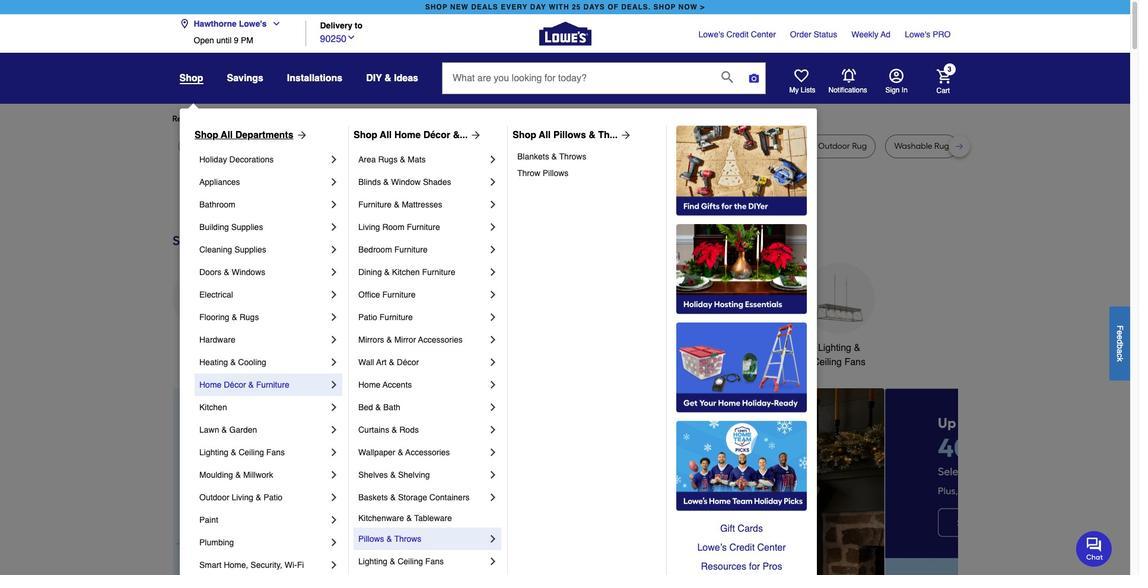 Task type: describe. For each thing, give the bounding box(es) containing it.
chevron right image for home accents link
[[487, 379, 499, 391]]

chevron right image for building supplies link
[[328, 221, 340, 233]]

lowe's home improvement lists image
[[794, 69, 808, 83]]

lowe's pro
[[905, 30, 951, 39]]

credit for lowe's
[[730, 543, 755, 554]]

1 rug from the left
[[187, 141, 202, 151]]

lowe's pro link
[[905, 28, 951, 40]]

chevron right image for bed & bath link
[[487, 402, 499, 414]]

home décor & furniture link
[[199, 374, 328, 396]]

lawn
[[199, 425, 219, 435]]

1 e from the top
[[1116, 330, 1125, 335]]

installations button
[[287, 68, 343, 89]]

furniture down dining & kitchen furniture
[[382, 290, 416, 300]]

furniture inside 'link'
[[358, 200, 392, 209]]

blinds
[[358, 177, 381, 187]]

pillows & throws link
[[358, 528, 487, 551]]

washable for washable rug
[[894, 141, 933, 151]]

find gifts for the diyer. image
[[676, 126, 807, 216]]

bathroom button
[[623, 263, 695, 355]]

resources for pros
[[701, 562, 782, 573]]

ideas
[[394, 73, 418, 84]]

25
[[572, 3, 581, 11]]

hardware
[[199, 335, 235, 345]]

doors
[[199, 268, 222, 277]]

1 vertical spatial patio
[[264, 493, 283, 503]]

mats
[[408, 155, 426, 164]]

& inside kitchenware & tableware link
[[406, 514, 412, 523]]

shop button
[[179, 72, 203, 84]]

room
[[382, 223, 405, 232]]

chevron right image for outdoor living & patio
[[328, 492, 340, 504]]

now
[[679, 3, 698, 11]]

chevron right image for hardware
[[328, 334, 340, 346]]

lowe's home improvement logo image
[[539, 7, 591, 60]]

lowe's wishes you and your family a happy hanukkah. image
[[172, 189, 958, 219]]

doors & windows
[[199, 268, 265, 277]]

camera image
[[748, 72, 760, 84]]

wallpaper & accessories link
[[358, 441, 487, 464]]

6 rug from the left
[[648, 141, 662, 151]]

bath
[[383, 403, 400, 412]]

accents
[[383, 380, 412, 390]]

chevron right image for paint
[[328, 514, 340, 526]]

3 rug from the left
[[261, 141, 276, 151]]

decorations for holiday
[[229, 155, 274, 164]]

bedroom furniture
[[358, 245, 428, 255]]

décor for home
[[423, 130, 450, 141]]

chevron right image for mirrors & mirror accessories link
[[487, 334, 499, 346]]

0 horizontal spatial fans
[[266, 448, 285, 457]]

& inside lighting & ceiling fans button
[[854, 343, 860, 354]]

throw pillows link
[[517, 165, 658, 182]]

washable rug
[[894, 141, 949, 151]]

& inside curtains & rods link
[[392, 425, 397, 435]]

area rugs & mats link
[[358, 148, 487, 171]]

chevron right image for 'home décor & furniture' link
[[328, 379, 340, 391]]

ceiling for top lighting & ceiling fans link
[[239, 448, 264, 457]]

bed & bath
[[358, 403, 400, 412]]

roth for rug
[[628, 141, 646, 151]]

building supplies
[[199, 223, 263, 232]]

0 vertical spatial rugs
[[378, 155, 398, 164]]

smart home button
[[714, 263, 785, 355]]

blinds & window shades
[[358, 177, 451, 187]]

chevron right image for holiday decorations
[[328, 154, 340, 166]]

lowe's home improvement account image
[[889, 69, 903, 83]]

for inside resources for pros link
[[749, 562, 760, 573]]

50 percent off all artificial christmas trees, holiday lights and more. image
[[264, 389, 839, 576]]

location image
[[179, 19, 189, 28]]

shop all home décor &...
[[354, 130, 468, 141]]

plumbing
[[199, 538, 234, 548]]

arrow right image for shop all pillows & th...
[[618, 129, 632, 141]]

delivery to
[[320, 21, 363, 31]]

0 vertical spatial pillows
[[553, 130, 586, 141]]

mirrors & mirror accessories link
[[358, 329, 487, 351]]

& inside the pillows & throws link
[[387, 535, 392, 544]]

curtains
[[358, 425, 389, 435]]

storage
[[398, 493, 427, 503]]

chevron right image for heating & cooling
[[328, 357, 340, 368]]

chevron right image for baskets & storage containers
[[487, 492, 499, 504]]

lawn & garden
[[199, 425, 257, 435]]

windows
[[232, 268, 265, 277]]

& inside bed & bath link
[[375, 403, 381, 412]]

0 horizontal spatial bathroom
[[199, 200, 235, 209]]

sign in button
[[886, 69, 908, 95]]

notifications
[[829, 86, 867, 94]]

smart home, security, wi-fi link
[[199, 554, 328, 576]]

gift cards
[[720, 524, 763, 535]]

3 area from the left
[[730, 141, 748, 151]]

electrical link
[[199, 284, 328, 306]]

9
[[234, 36, 239, 45]]

1 vertical spatial living
[[232, 493, 253, 503]]

& inside shelves & shelving link
[[390, 471, 396, 480]]

indoor outdoor rug
[[792, 141, 867, 151]]

blankets & throws
[[517, 152, 587, 161]]

arrow left image
[[393, 492, 405, 504]]

holiday hosting essentials. image
[[676, 224, 807, 314]]

wall
[[358, 358, 374, 367]]

lowe's credit center link
[[699, 28, 776, 40]]

shop new deals every day with 25 days of deals. shop now >
[[425, 3, 705, 11]]

chevron right image for bedroom furniture
[[487, 244, 499, 256]]

arrow right image inside the shop all home décor &... 'link'
[[468, 129, 482, 141]]

up to 40 percent off select vanities. plus, get free local delivery on select vanities. image
[[839, 389, 1139, 576]]

recommended searches for you heading
[[172, 113, 958, 125]]

of
[[608, 3, 619, 11]]

all for pillows
[[539, 130, 551, 141]]

c
[[1116, 353, 1125, 358]]

center for lowe's credit center
[[751, 30, 776, 39]]

furniture up dining & kitchen furniture
[[394, 245, 428, 255]]

deals
[[471, 3, 498, 11]]

lowe's inside hawthorne lowe's button
[[239, 19, 267, 28]]

2 rug from the left
[[244, 141, 259, 151]]

faucets
[[479, 343, 513, 354]]

bed & bath link
[[358, 396, 487, 419]]

shop all home décor &... link
[[354, 128, 482, 142]]

lighting & ceiling fans inside button
[[813, 343, 866, 368]]

& inside blankets & throws link
[[552, 152, 557, 161]]

shop
[[179, 73, 203, 84]]

lighting & ceiling fans button
[[804, 263, 875, 370]]

décor for &
[[397, 358, 419, 367]]

chevron right image for area rugs & mats
[[487, 154, 499, 166]]

art
[[376, 358, 387, 367]]

0 horizontal spatial rugs
[[240, 313, 259, 322]]

shop 25 days of deals by category image
[[172, 231, 958, 251]]

arrow right image for shop all departments
[[293, 129, 308, 141]]

plumbing link
[[199, 532, 328, 554]]

2 e from the top
[[1116, 335, 1125, 340]]

chevron right image for smart home, security, wi-fi
[[328, 560, 340, 571]]

living room furniture
[[358, 223, 440, 232]]

smart for smart home
[[722, 343, 748, 354]]

chevron right image for pillows & throws
[[487, 533, 499, 545]]

d
[[1116, 340, 1125, 344]]

and for allen and roth rug
[[611, 141, 626, 151]]

f e e d b a c k
[[1116, 325, 1125, 362]]

& inside "outdoor living & patio" link
[[256, 493, 261, 503]]

savings button
[[227, 68, 263, 89]]

& inside dining & kitchen furniture link
[[384, 268, 390, 277]]

lawn & garden link
[[199, 419, 328, 441]]

savings
[[227, 73, 263, 84]]

chevron right image for dining & kitchen furniture
[[487, 266, 499, 278]]

& inside area rugs & mats link
[[400, 155, 406, 164]]

bathroom link
[[199, 193, 328, 216]]

patio furniture
[[358, 313, 413, 322]]

fans inside button
[[845, 357, 866, 368]]

bedroom
[[358, 245, 392, 255]]

& inside doors & windows link
[[224, 268, 229, 277]]

& inside baskets & storage containers link
[[390, 493, 396, 503]]

kitchenware & tableware
[[358, 514, 452, 523]]

cleaning supplies link
[[199, 239, 328, 261]]

washable area rug
[[690, 141, 765, 151]]

heating & cooling link
[[199, 351, 328, 374]]

0 vertical spatial patio
[[358, 313, 377, 322]]

chevron right image for the wall art & décor link
[[487, 357, 499, 368]]

weekly ad link
[[852, 28, 891, 40]]

my
[[789, 86, 799, 94]]

roth for area
[[509, 141, 527, 151]]

indoor
[[792, 141, 816, 151]]

ceiling for lighting & ceiling fans link to the bottom
[[398, 557, 423, 567]]

moulding & millwork link
[[199, 464, 328, 487]]

new
[[450, 3, 469, 11]]

area rug
[[303, 141, 338, 151]]

chevron down image
[[347, 32, 356, 42]]

suggestions
[[325, 114, 372, 124]]

for for searches
[[268, 114, 279, 124]]

all for home
[[380, 130, 392, 141]]

appliances inside button
[[185, 343, 231, 354]]

chevron right image for lawn & garden
[[328, 424, 340, 436]]

& inside lawn & garden link
[[222, 425, 227, 435]]

1 vertical spatial arrow right image
[[936, 492, 948, 504]]

home,
[[224, 561, 248, 570]]

kitchen for kitchen
[[199, 403, 227, 412]]

lowe's credit center
[[699, 30, 776, 39]]

wall art & décor link
[[358, 351, 487, 374]]

5 rug from the left
[[548, 141, 563, 151]]

chevron right image for office furniture
[[487, 289, 499, 301]]

mirrors
[[358, 335, 384, 345]]

pillows inside "link"
[[543, 169, 569, 178]]

2 vertical spatial lighting
[[358, 557, 388, 567]]

0 vertical spatial lighting & ceiling fans link
[[199, 441, 328, 464]]

0 vertical spatial kitchen
[[392, 268, 420, 277]]

for for suggestions
[[373, 114, 384, 124]]

rug 5x8
[[187, 141, 217, 151]]

& inside heating & cooling 'link'
[[230, 358, 236, 367]]

and for allen and roth area rug
[[492, 141, 507, 151]]

open until 9 pm
[[194, 36, 253, 45]]



Task type: vqa. For each thing, say whether or not it's contained in the screenshot.
heart outline icon at the bottom of the page
no



Task type: locate. For each thing, give the bounding box(es) containing it.
decorations inside 'link'
[[229, 155, 274, 164]]

my lists
[[789, 86, 816, 94]]

bathroom inside button
[[638, 343, 680, 354]]

2 horizontal spatial kitchen
[[445, 343, 476, 354]]

rods
[[399, 425, 419, 435]]

chevron right image for furniture & mattresses 'link'
[[487, 199, 499, 211]]

furniture up the bedroom furniture link
[[407, 223, 440, 232]]

search image
[[722, 71, 733, 83]]

& inside blinds & window shades link
[[383, 177, 389, 187]]

0 vertical spatial arrow right image
[[468, 129, 482, 141]]

all for departments
[[221, 130, 233, 141]]

0 horizontal spatial decorations
[[229, 155, 274, 164]]

1 vertical spatial lighting & ceiling fans link
[[358, 551, 487, 573]]

0 horizontal spatial smart
[[199, 561, 222, 570]]

2 horizontal spatial lowe's
[[905, 30, 931, 39]]

lowe's home improvement cart image
[[937, 69, 951, 83]]

millwork
[[243, 471, 273, 480]]

all down "recommended searches for you"
[[221, 130, 233, 141]]

lowe's down >
[[699, 30, 724, 39]]

doors & windows link
[[199, 261, 328, 284]]

paint
[[199, 516, 218, 525]]

2 horizontal spatial shop
[[513, 130, 536, 141]]

2 vertical spatial lighting & ceiling fans
[[358, 557, 444, 567]]

kitchen left faucets
[[445, 343, 476, 354]]

area rugs & mats
[[358, 155, 426, 164]]

smart
[[722, 343, 748, 354], [199, 561, 222, 570]]

0 horizontal spatial throws
[[394, 535, 422, 544]]

1 shop from the left
[[425, 3, 448, 11]]

allen for allen and roth area rug
[[471, 141, 490, 151]]

0 vertical spatial living
[[358, 223, 380, 232]]

arrow right image down more
[[293, 129, 308, 141]]

you
[[280, 114, 294, 124], [386, 114, 400, 124]]

& inside the wall art & décor link
[[389, 358, 395, 367]]

shop up 5x8
[[195, 130, 218, 141]]

0 horizontal spatial shop
[[425, 3, 448, 11]]

1 horizontal spatial living
[[358, 223, 380, 232]]

furniture down the bedroom furniture link
[[422, 268, 455, 277]]

living up bedroom at the top left of the page
[[358, 223, 380, 232]]

décor down heating & cooling
[[224, 380, 246, 390]]

& inside furniture & mattresses 'link'
[[394, 200, 399, 209]]

kitchenware & tableware link
[[358, 509, 499, 528]]

2 allen from the left
[[590, 141, 609, 151]]

furniture up mirror
[[380, 313, 413, 322]]

throws down shop all pillows & th... link
[[559, 152, 587, 161]]

3 shop from the left
[[513, 130, 536, 141]]

1 vertical spatial center
[[757, 543, 786, 554]]

deals.
[[621, 3, 651, 11]]

furniture up kitchen link
[[256, 380, 289, 390]]

0 horizontal spatial lighting & ceiling fans link
[[199, 441, 328, 464]]

1 horizontal spatial all
[[380, 130, 392, 141]]

90250
[[320, 34, 347, 44]]

2 you from the left
[[386, 114, 400, 124]]

allen
[[471, 141, 490, 151], [590, 141, 609, 151]]

you for recommended searches for you
[[280, 114, 294, 124]]

0 vertical spatial bathroom
[[199, 200, 235, 209]]

kitchen for kitchen faucets
[[445, 343, 476, 354]]

in
[[902, 86, 908, 94]]

heating & cooling
[[199, 358, 266, 367]]

1 horizontal spatial patio
[[358, 313, 377, 322]]

1 horizontal spatial lighting & ceiling fans link
[[358, 551, 487, 573]]

chevron right image for blinds & window shades link
[[487, 176, 499, 188]]

appliances link
[[199, 171, 328, 193]]

ceiling
[[813, 357, 842, 368], [239, 448, 264, 457], [398, 557, 423, 567]]

1 vertical spatial pillows
[[543, 169, 569, 178]]

1 horizontal spatial bathroom
[[638, 343, 680, 354]]

for inside more suggestions for you link
[[373, 114, 384, 124]]

0 vertical spatial décor
[[423, 130, 450, 141]]

0 vertical spatial appliances
[[199, 177, 240, 187]]

dining
[[358, 268, 382, 277]]

1 horizontal spatial for
[[373, 114, 384, 124]]

décor up desk
[[423, 130, 450, 141]]

center left order
[[751, 30, 776, 39]]

th...
[[598, 130, 618, 141]]

kitchen down bedroom furniture
[[392, 268, 420, 277]]

arrow right image inside shop all pillows & th... link
[[618, 129, 632, 141]]

appliances button
[[172, 263, 244, 355]]

& inside the flooring & rugs link
[[232, 313, 237, 322]]

0 horizontal spatial ceiling
[[239, 448, 264, 457]]

shop new deals every day with 25 days of deals. shop now > link
[[423, 0, 707, 14]]

arrow right image
[[293, 129, 308, 141], [618, 129, 632, 141]]

0 vertical spatial center
[[751, 30, 776, 39]]

you left more
[[280, 114, 294, 124]]

shelves & shelving link
[[358, 464, 487, 487]]

2 horizontal spatial décor
[[423, 130, 450, 141]]

chevron right image for doors & windows
[[328, 266, 340, 278]]

you for more suggestions for you
[[386, 114, 400, 124]]

1 horizontal spatial shop
[[654, 3, 676, 11]]

throws
[[559, 152, 587, 161], [394, 535, 422, 544]]

decorations down rug rug
[[229, 155, 274, 164]]

containers
[[430, 493, 470, 503]]

pillows
[[553, 130, 586, 141], [543, 169, 569, 178], [358, 535, 384, 544]]

chevron right image for 'wallpaper & accessories' link
[[487, 447, 499, 459]]

1 vertical spatial lighting
[[199, 448, 228, 457]]

1 vertical spatial credit
[[730, 543, 755, 554]]

1 vertical spatial throws
[[394, 535, 422, 544]]

4 rug from the left
[[323, 141, 338, 151]]

roth up blankets
[[509, 141, 527, 151]]

mattresses
[[402, 200, 442, 209]]

None search field
[[442, 62, 766, 105]]

patio down "office"
[[358, 313, 377, 322]]

1 horizontal spatial you
[[386, 114, 400, 124]]

0 horizontal spatial lowe's
[[239, 19, 267, 28]]

1 vertical spatial decorations
[[363, 357, 414, 368]]

throws for blankets & throws
[[559, 152, 587, 161]]

1 horizontal spatial allen
[[590, 141, 609, 151]]

shop for shop all pillows & th...
[[513, 130, 536, 141]]

furniture
[[358, 200, 392, 209], [407, 223, 440, 232], [394, 245, 428, 255], [422, 268, 455, 277], [382, 290, 416, 300], [380, 313, 413, 322], [256, 380, 289, 390]]

appliances up heating
[[185, 343, 231, 354]]

1 vertical spatial kitchen
[[445, 343, 476, 354]]

allen right desk
[[471, 141, 490, 151]]

chevron right image for bathroom
[[328, 199, 340, 211]]

tableware
[[414, 514, 452, 523]]

e up b
[[1116, 335, 1125, 340]]

lowe's home team holiday picks. image
[[676, 421, 807, 511]]

shop down more suggestions for you link
[[354, 130, 377, 141]]

chevron right image for flooring & rugs
[[328, 312, 340, 323]]

center inside lowe's credit center link
[[757, 543, 786, 554]]

get your home holiday-ready. image
[[676, 323, 807, 413]]

chevron down image
[[267, 19, 281, 28]]

&
[[385, 73, 391, 84], [589, 130, 596, 141], [552, 152, 557, 161], [400, 155, 406, 164], [383, 177, 389, 187], [394, 200, 399, 209], [224, 268, 229, 277], [384, 268, 390, 277], [232, 313, 237, 322], [387, 335, 392, 345], [854, 343, 860, 354], [230, 358, 236, 367], [389, 358, 395, 367], [248, 380, 254, 390], [375, 403, 381, 412], [222, 425, 227, 435], [392, 425, 397, 435], [231, 448, 236, 457], [398, 448, 403, 457], [235, 471, 241, 480], [390, 471, 396, 480], [256, 493, 261, 503], [390, 493, 396, 503], [406, 514, 412, 523], [387, 535, 392, 544], [390, 557, 395, 567]]

arrow right image inside the shop all departments link
[[293, 129, 308, 141]]

accessories down patio furniture link
[[418, 335, 463, 345]]

area
[[358, 155, 376, 164]]

outdoor living & patio
[[199, 493, 283, 503]]

furniture & mattresses
[[358, 200, 442, 209]]

allen for allen and roth rug
[[590, 141, 609, 151]]

& inside 'wallpaper & accessories' link
[[398, 448, 403, 457]]

all up furniture
[[380, 130, 392, 141]]

& inside 'home décor & furniture' link
[[248, 380, 254, 390]]

1 shop from the left
[[195, 130, 218, 141]]

1 area from the left
[[303, 141, 321, 151]]

1 vertical spatial accessories
[[405, 448, 450, 457]]

office furniture link
[[358, 284, 487, 306]]

credit up search icon
[[727, 30, 749, 39]]

christmas
[[367, 343, 410, 354]]

supplies up cleaning supplies at the left
[[231, 223, 263, 232]]

shop all departments
[[195, 130, 293, 141]]

and
[[492, 141, 507, 151], [611, 141, 626, 151]]

0 horizontal spatial roth
[[509, 141, 527, 151]]

kitchen up lawn
[[199, 403, 227, 412]]

1 all from the left
[[221, 130, 233, 141]]

bed
[[358, 403, 373, 412]]

e
[[1116, 330, 1125, 335], [1116, 335, 1125, 340]]

2 vertical spatial ceiling
[[398, 557, 423, 567]]

1 vertical spatial rugs
[[240, 313, 259, 322]]

home inside smart home "button"
[[750, 343, 776, 354]]

2 horizontal spatial fans
[[845, 357, 866, 368]]

moulding & millwork
[[199, 471, 273, 480]]

decorations for christmas
[[363, 357, 414, 368]]

1 horizontal spatial arrow right image
[[936, 492, 948, 504]]

chevron right image for curtains & rods link
[[487, 424, 499, 436]]

holiday
[[199, 155, 227, 164]]

center for lowe's credit center
[[757, 543, 786, 554]]

kitchen faucets button
[[443, 263, 514, 355]]

1 and from the left
[[492, 141, 507, 151]]

shop left now at the right of page
[[654, 3, 676, 11]]

kitchen inside button
[[445, 343, 476, 354]]

0 horizontal spatial all
[[221, 130, 233, 141]]

roth up throw pillows "link"
[[628, 141, 646, 151]]

25 days of deals. don't miss deals every day. same-day delivery on in-stock orders placed by 2 p m. image
[[172, 389, 364, 576]]

patio down the moulding & millwork link
[[264, 493, 283, 503]]

for up furniture
[[373, 114, 384, 124]]

2 horizontal spatial ceiling
[[813, 357, 842, 368]]

1 horizontal spatial roth
[[628, 141, 646, 151]]

2 vertical spatial fans
[[425, 557, 444, 567]]

0 vertical spatial fans
[[845, 357, 866, 368]]

shop left new
[[425, 3, 448, 11]]

allen and roth rug
[[590, 141, 662, 151]]

9 rug from the left
[[935, 141, 949, 151]]

baskets & storage containers
[[358, 493, 470, 503]]

outdoor
[[818, 141, 850, 151]]

center inside lowe's credit center link
[[751, 30, 776, 39]]

2 shop from the left
[[354, 130, 377, 141]]

supplies inside cleaning supplies link
[[234, 245, 266, 255]]

chevron right image for kitchen
[[328, 402, 340, 414]]

lighting & ceiling fans link up millwork
[[199, 441, 328, 464]]

&...
[[453, 130, 468, 141]]

decorations down 'christmas'
[[363, 357, 414, 368]]

shop inside 'link'
[[354, 130, 377, 141]]

shop up allen and roth area rug
[[513, 130, 536, 141]]

throws for pillows & throws
[[394, 535, 422, 544]]

0 vertical spatial throws
[[559, 152, 587, 161]]

my lists link
[[789, 69, 816, 95]]

2 horizontal spatial for
[[749, 562, 760, 573]]

2 all from the left
[[380, 130, 392, 141]]

all
[[221, 130, 233, 141], [380, 130, 392, 141], [539, 130, 551, 141]]

8 rug from the left
[[852, 141, 867, 151]]

1 vertical spatial bathroom
[[638, 343, 680, 354]]

chevron right image for electrical
[[328, 289, 340, 301]]

arrow right image up blankets & throws link
[[618, 129, 632, 141]]

lighting inside lighting & ceiling fans
[[818, 343, 851, 354]]

2 horizontal spatial all
[[539, 130, 551, 141]]

supplies inside building supplies link
[[231, 223, 263, 232]]

0 horizontal spatial you
[[280, 114, 294, 124]]

1 you from the left
[[280, 114, 294, 124]]

pillows down blankets & throws
[[543, 169, 569, 178]]

2 arrow right image from the left
[[618, 129, 632, 141]]

1 horizontal spatial fans
[[425, 557, 444, 567]]

0 horizontal spatial décor
[[224, 380, 246, 390]]

5x8
[[204, 141, 217, 151]]

chevron right image for cleaning supplies link
[[328, 244, 340, 256]]

scroll to item #4 image
[[695, 574, 726, 576]]

1 vertical spatial décor
[[397, 358, 419, 367]]

home décor & furniture
[[199, 380, 289, 390]]

home inside home accents link
[[358, 380, 381, 390]]

lighting & ceiling fans link down pillows & throws
[[358, 551, 487, 573]]

2 washable from the left
[[894, 141, 933, 151]]

1 roth from the left
[[509, 141, 527, 151]]

shop for shop all home décor &...
[[354, 130, 377, 141]]

order
[[790, 30, 812, 39]]

1 horizontal spatial smart
[[722, 343, 748, 354]]

1 vertical spatial smart
[[199, 561, 222, 570]]

1 horizontal spatial lowe's
[[699, 30, 724, 39]]

baskets
[[358, 493, 388, 503]]

2 horizontal spatial area
[[730, 141, 748, 151]]

f e e d b a c k button
[[1110, 306, 1130, 381]]

1 horizontal spatial area
[[529, 141, 546, 151]]

living down moulding & millwork
[[232, 493, 253, 503]]

90250 button
[[320, 31, 356, 46]]

lowe's credit center
[[697, 543, 786, 554]]

all inside the shop all departments link
[[221, 130, 233, 141]]

cards
[[738, 524, 763, 535]]

0 horizontal spatial living
[[232, 493, 253, 503]]

0 vertical spatial credit
[[727, 30, 749, 39]]

for left 'pros'
[[749, 562, 760, 573]]

decorations inside button
[[363, 357, 414, 368]]

pillows down recommended searches for you "heading"
[[553, 130, 586, 141]]

1 horizontal spatial washable
[[894, 141, 933, 151]]

lowe's inside lowe's credit center link
[[699, 30, 724, 39]]

0 horizontal spatial arrow right image
[[293, 129, 308, 141]]

& inside shop all pillows & th... link
[[589, 130, 596, 141]]

1 horizontal spatial rugs
[[378, 155, 398, 164]]

1 horizontal spatial lighting & ceiling fans
[[358, 557, 444, 567]]

throw pillows
[[517, 169, 569, 178]]

for up the departments
[[268, 114, 279, 124]]

supplies for building supplies
[[231, 223, 263, 232]]

0 vertical spatial accessories
[[418, 335, 463, 345]]

center up 'pros'
[[757, 543, 786, 554]]

baskets & storage containers link
[[358, 487, 487, 509]]

1 vertical spatial fans
[[266, 448, 285, 457]]

0 vertical spatial smart
[[722, 343, 748, 354]]

accessories up shelves & shelving link on the bottom left
[[405, 448, 450, 457]]

chevron right image for appliances
[[328, 176, 340, 188]]

1 horizontal spatial and
[[611, 141, 626, 151]]

0 vertical spatial decorations
[[229, 155, 274, 164]]

appliances down holiday at the top left of the page
[[199, 177, 240, 187]]

furniture down blinds
[[358, 200, 392, 209]]

& inside mirrors & mirror accessories link
[[387, 335, 392, 345]]

throws down kitchenware & tableware
[[394, 535, 422, 544]]

& inside diy & ideas button
[[385, 73, 391, 84]]

7 rug from the left
[[750, 141, 765, 151]]

1 arrow right image from the left
[[293, 129, 308, 141]]

home inside 'home décor & furniture' link
[[199, 380, 222, 390]]

0 horizontal spatial arrow right image
[[468, 129, 482, 141]]

credit for lowe's
[[727, 30, 749, 39]]

pillows down kitchenware
[[358, 535, 384, 544]]

2 vertical spatial pillows
[[358, 535, 384, 544]]

Search Query text field
[[443, 63, 712, 94]]

weekly
[[852, 30, 879, 39]]

shelves
[[358, 471, 388, 480]]

office furniture
[[358, 290, 416, 300]]

0 vertical spatial supplies
[[231, 223, 263, 232]]

until
[[216, 36, 232, 45]]

1 horizontal spatial shop
[[354, 130, 377, 141]]

smart for smart home, security, wi-fi
[[199, 561, 222, 570]]

chevron right image for plumbing
[[328, 537, 340, 549]]

chevron right image
[[328, 154, 340, 166], [487, 154, 499, 166], [328, 176, 340, 188], [328, 199, 340, 211], [487, 244, 499, 256], [328, 266, 340, 278], [487, 266, 499, 278], [328, 289, 340, 301], [487, 289, 499, 301], [328, 312, 340, 323], [487, 312, 499, 323], [328, 334, 340, 346], [328, 357, 340, 368], [328, 402, 340, 414], [328, 424, 340, 436], [328, 492, 340, 504], [487, 492, 499, 504], [328, 514, 340, 526], [487, 533, 499, 545], [328, 537, 340, 549], [328, 560, 340, 571]]

patio
[[358, 313, 377, 322], [264, 493, 283, 503]]

allen down th...
[[590, 141, 609, 151]]

supplies up windows
[[234, 245, 266, 255]]

1 horizontal spatial kitchen
[[392, 268, 420, 277]]

paint link
[[199, 509, 328, 532]]

electrical
[[199, 290, 233, 300]]

rugs down furniture
[[378, 155, 398, 164]]

holiday decorations
[[199, 155, 274, 164]]

credit up resources for pros link
[[730, 543, 755, 554]]

0 vertical spatial ceiling
[[813, 357, 842, 368]]

2 and from the left
[[611, 141, 626, 151]]

2 horizontal spatial lighting & ceiling fans
[[813, 343, 866, 368]]

lowe's home improvement notification center image
[[842, 69, 856, 83]]

building
[[199, 223, 229, 232]]

lowe's left pro
[[905, 30, 931, 39]]

shop for shop all departments
[[195, 130, 218, 141]]

appliances
[[199, 177, 240, 187], [185, 343, 231, 354]]

rugs down electrical link on the left of page
[[240, 313, 259, 322]]

washable for washable area rug
[[690, 141, 728, 151]]

chevron right image for patio furniture
[[487, 312, 499, 323]]

lowe's for lowe's pro
[[905, 30, 931, 39]]

2 vertical spatial décor
[[224, 380, 246, 390]]

0 vertical spatial lighting
[[818, 343, 851, 354]]

0 horizontal spatial and
[[492, 141, 507, 151]]

chat invite button image
[[1076, 531, 1113, 567]]

0 vertical spatial lighting & ceiling fans
[[813, 343, 866, 368]]

arrow right image
[[468, 129, 482, 141], [936, 492, 948, 504]]

smart inside "button"
[[722, 343, 748, 354]]

cart
[[937, 86, 950, 95]]

mirror
[[394, 335, 416, 345]]

1 horizontal spatial decorations
[[363, 357, 414, 368]]

all up blankets & throws
[[539, 130, 551, 141]]

1 allen from the left
[[471, 141, 490, 151]]

home inside the shop all home décor &... 'link'
[[394, 130, 421, 141]]

0 horizontal spatial shop
[[195, 130, 218, 141]]

& inside the moulding & millwork link
[[235, 471, 241, 480]]

0 horizontal spatial lighting
[[199, 448, 228, 457]]

all inside the shop all home décor &... 'link'
[[380, 130, 392, 141]]

wi-
[[285, 561, 297, 570]]

décor inside 'link'
[[423, 130, 450, 141]]

living room furniture link
[[358, 216, 487, 239]]

2 horizontal spatial lighting
[[818, 343, 851, 354]]

3 all from the left
[[539, 130, 551, 141]]

1 washable from the left
[[690, 141, 728, 151]]

lowe's inside lowe's pro 'link'
[[905, 30, 931, 39]]

0 horizontal spatial area
[[303, 141, 321, 151]]

1 horizontal spatial arrow right image
[[618, 129, 632, 141]]

2 roth from the left
[[628, 141, 646, 151]]

curtains & rods
[[358, 425, 419, 435]]

chevron right image for the moulding & millwork link
[[328, 469, 340, 481]]

ceiling inside lighting & ceiling fans
[[813, 357, 842, 368]]

b
[[1116, 344, 1125, 349]]

office
[[358, 290, 380, 300]]

flooring & rugs link
[[199, 306, 328, 329]]

2 area from the left
[[529, 141, 546, 151]]

you up shop all home décor &...
[[386, 114, 400, 124]]

1 horizontal spatial ceiling
[[398, 557, 423, 567]]

supplies for cleaning supplies
[[234, 245, 266, 255]]

chevron right image for living room furniture link
[[487, 221, 499, 233]]

lowe's for lowe's credit center
[[699, 30, 724, 39]]

chevron right image for shelves & shelving link on the bottom left
[[487, 469, 499, 481]]

0 horizontal spatial lighting & ceiling fans
[[199, 448, 285, 457]]

lowe's up pm
[[239, 19, 267, 28]]

holiday decorations link
[[199, 148, 328, 171]]

shop all pillows & th... link
[[513, 128, 632, 142]]

more suggestions for you
[[304, 114, 400, 124]]

2 shop from the left
[[654, 3, 676, 11]]

1 vertical spatial supplies
[[234, 245, 266, 255]]

décor down mirrors & mirror accessories
[[397, 358, 419, 367]]

all inside shop all pillows & th... link
[[539, 130, 551, 141]]

e up d
[[1116, 330, 1125, 335]]

0 horizontal spatial patio
[[264, 493, 283, 503]]

0 horizontal spatial allen
[[471, 141, 490, 151]]

chevron right image
[[487, 176, 499, 188], [487, 199, 499, 211], [328, 221, 340, 233], [487, 221, 499, 233], [328, 244, 340, 256], [487, 334, 499, 346], [487, 357, 499, 368], [328, 379, 340, 391], [487, 379, 499, 391], [487, 402, 499, 414], [487, 424, 499, 436], [328, 447, 340, 459], [487, 447, 499, 459], [328, 469, 340, 481], [487, 469, 499, 481], [487, 556, 499, 568]]



